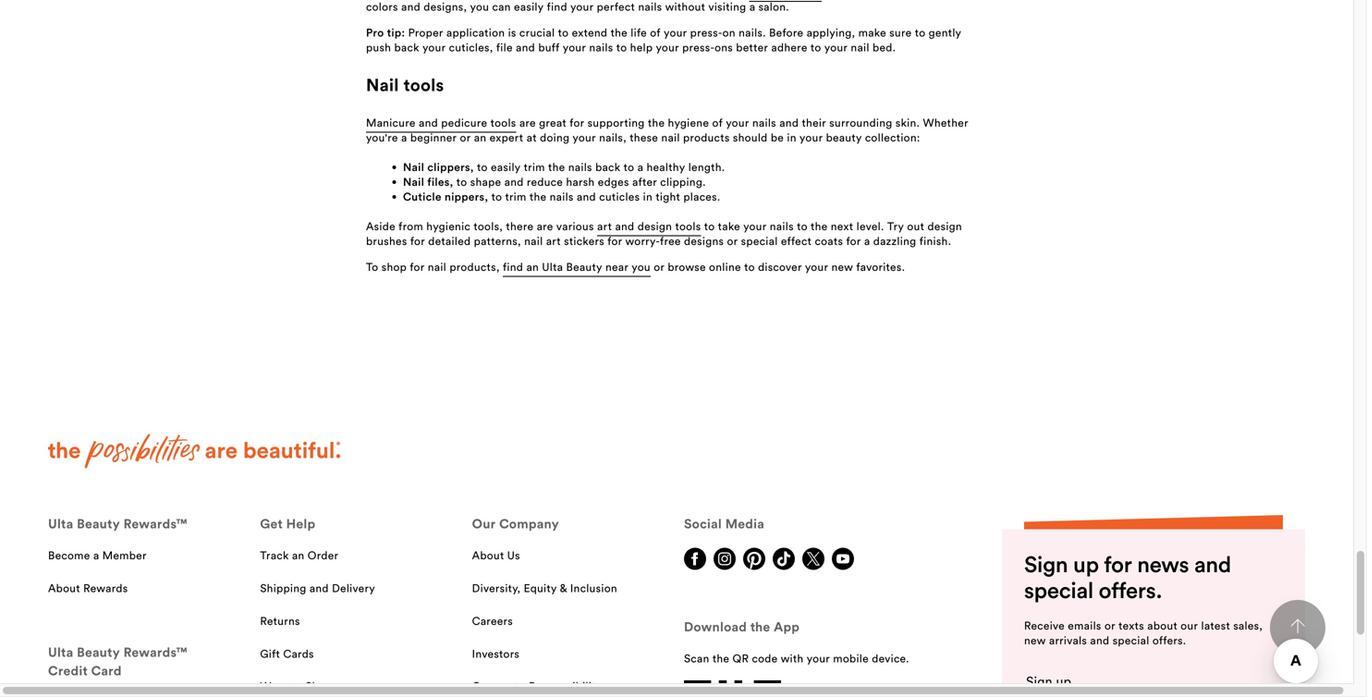 Task type: locate. For each thing, give the bounding box(es) containing it.
a inside to take your nails to the next level. try out design brushes for detailed patterns, nail art stickers for worry-free designs or special effect coats for a dazzling finish.
[[864, 234, 870, 248]]

great
[[539, 116, 567, 130]]

nail tools
[[366, 74, 444, 96]]

nail down hygiene
[[662, 130, 680, 144]]

of right life
[[650, 26, 661, 39]]

1 vertical spatial tools
[[491, 116, 516, 130]]

1 vertical spatial new
[[1025, 633, 1046, 647]]

rewards™ down the rewards
[[124, 644, 188, 661]]

ulta beauty rewards™ credit card
[[48, 644, 188, 679]]

1 vertical spatial sign
[[1026, 673, 1053, 690]]

files,
[[428, 175, 454, 189]]

pinterest image
[[743, 548, 766, 570]]

or down take
[[727, 234, 738, 248]]

for inside sign up for news and special offers.
[[1104, 550, 1132, 578]]

to left help
[[616, 40, 627, 54]]

1 vertical spatial beauty
[[77, 516, 120, 532]]

1 horizontal spatial of
[[712, 116, 723, 130]]

2 vertical spatial an
[[292, 548, 305, 562]]

art
[[597, 219, 612, 233], [546, 234, 561, 248]]

2 design from the left
[[928, 219, 963, 233]]

the inside "are great for supporting the hygiene of your nails and their surrounding skin. whether you're a beginner or an expert at doing your nails, these nail products should be in your beauty collection:"
[[648, 116, 665, 130]]

us
[[507, 548, 520, 562]]

ulta right the find
[[542, 260, 563, 274]]

nail down make
[[851, 40, 870, 54]]

beauty
[[826, 130, 862, 144]]

2 horizontal spatial an
[[527, 260, 539, 274]]

or inside to take your nails to the next level. try out design brushes for detailed patterns, nail art stickers for worry-free designs or special effect coats for a dazzling finish.
[[727, 234, 738, 248]]

nail down aside from hygienic tools, there are various art and design tools
[[524, 234, 543, 248]]

order
[[308, 548, 339, 562]]

a
[[401, 130, 407, 144], [638, 160, 644, 174], [864, 234, 870, 248], [93, 548, 99, 562]]

sign for sign up for news and special offers.
[[1025, 550, 1068, 578]]

effect
[[781, 234, 812, 248]]

art and design tools link
[[597, 219, 701, 236]]

doing
[[540, 130, 570, 144]]

design up worry-
[[638, 219, 672, 233]]

offers.
[[1099, 576, 1163, 604], [1153, 633, 1187, 647]]

ulta up become
[[48, 516, 73, 532]]

hygiene
[[668, 116, 709, 130]]

2 vertical spatial nail
[[403, 175, 425, 189]]

emails
[[1068, 619, 1102, 633]]

credit
[[48, 662, 88, 679]]

are great for supporting the hygiene of your nails and their surrounding skin. whether you're a beginner or an expert at doing your nails, these nail products should be in your beauty collection:
[[366, 116, 969, 144]]

about us link
[[472, 548, 520, 566]]

an right the find
[[527, 260, 539, 274]]

sign down arrivals
[[1026, 673, 1053, 690]]

2 vertical spatial tools
[[675, 219, 701, 233]]

after
[[632, 175, 657, 189]]

2 vertical spatial beauty
[[77, 644, 120, 661]]

are up at
[[519, 116, 536, 130]]

ulta for ulta beauty rewards™ credit card
[[48, 644, 73, 661]]

0 vertical spatial ulta
[[542, 260, 563, 274]]

free
[[660, 234, 681, 248]]

for down next
[[847, 234, 861, 248]]

offers. down about
[[1153, 633, 1187, 647]]

design up finish.
[[928, 219, 963, 233]]

about left us
[[472, 548, 504, 562]]

beauty inside ulta beauty rewards™ credit card
[[77, 644, 120, 661]]

nails inside "proper application is crucial to extend the life of your press-on nails. before applying, make sure to gently push back your cuticles, file and buff your nails to help your press-ons better adhere to your nail bed."
[[589, 40, 613, 54]]

0 vertical spatial special
[[741, 234, 778, 248]]

pro
[[366, 26, 384, 39]]

1 vertical spatial up
[[1056, 673, 1072, 690]]

about for about us
[[472, 548, 504, 562]]

sign inside "link"
[[1026, 673, 1053, 690]]

before
[[769, 26, 804, 39]]

back inside "proper application is crucial to extend the life of your press-on nails. before applying, make sure to gently push back your cuticles, file and buff your nails to help your press-ons better adhere to your nail bed."
[[394, 40, 420, 54]]

nail
[[366, 74, 399, 96], [403, 160, 425, 174], [403, 175, 425, 189]]

to shop for nail products, find an ulta beauty near you or browse online to discover your new favorites.
[[366, 260, 905, 274]]

up for sign up for news and special offers.
[[1074, 550, 1099, 578]]

ulta up credit
[[48, 644, 73, 661]]

the up these
[[648, 116, 665, 130]]

1 rewards™ from the top
[[124, 516, 188, 532]]

healthy
[[647, 160, 686, 174]]

1 vertical spatial ulta
[[48, 516, 73, 532]]

and up worry-
[[615, 219, 635, 233]]

nails up be
[[753, 116, 777, 130]]

to down applying, in the right top of the page
[[811, 40, 822, 54]]

or left texts
[[1105, 619, 1116, 633]]

special inside to take your nails to the next level. try out design brushes for detailed patterns, nail art stickers for worry-free designs or special effect coats for a dazzling finish.
[[741, 234, 778, 248]]

up for sign up
[[1056, 673, 1072, 690]]

ways to shop
[[260, 679, 332, 693]]

0 vertical spatial an
[[474, 130, 487, 144]]

special
[[741, 234, 778, 248], [1025, 576, 1094, 604], [1113, 633, 1150, 647]]

bed.
[[873, 40, 896, 54]]

to up nippers,
[[457, 175, 467, 189]]

press- up ons
[[690, 26, 723, 39]]

proper application is crucial to extend the life of your press-on nails. before applying, make sure to gently push back your cuticles, file and buff your nails to help your press-ons better adhere to your nail bed.
[[366, 26, 962, 54]]

rewards™ inside ulta beauty rewards™ credit card
[[124, 644, 188, 661]]

products
[[683, 130, 730, 144]]

or down pedicure
[[460, 130, 471, 144]]

tools up manicure and pedicure tools
[[404, 74, 444, 96]]

2 rewards™ from the top
[[124, 644, 188, 661]]

up inside sign up for news and special offers.
[[1074, 550, 1099, 578]]

2 vertical spatial ulta
[[48, 644, 73, 661]]

up down arrivals
[[1056, 673, 1072, 690]]

these
[[630, 130, 658, 144]]

the
[[611, 26, 628, 39], [648, 116, 665, 130], [548, 160, 565, 174], [530, 190, 547, 204], [811, 219, 828, 233], [751, 619, 771, 635], [713, 651, 730, 665]]

download the app
[[684, 619, 800, 635]]

0 vertical spatial of
[[650, 26, 661, 39]]

0 horizontal spatial tools
[[404, 74, 444, 96]]

new down receive
[[1025, 633, 1046, 647]]

1 vertical spatial press-
[[683, 40, 715, 54]]

trim up there
[[505, 190, 527, 204]]

to
[[366, 260, 379, 274]]

1 vertical spatial special
[[1025, 576, 1094, 604]]

is
[[508, 26, 517, 39]]

0 horizontal spatial special
[[741, 234, 778, 248]]

member
[[102, 548, 147, 562]]

delivery
[[332, 581, 375, 595]]

careers
[[472, 614, 513, 628]]

new down coats
[[832, 260, 854, 274]]

art up stickers
[[597, 219, 612, 233]]

facebook image
[[684, 548, 706, 570]]

1 vertical spatial of
[[712, 116, 723, 130]]

up up emails
[[1074, 550, 1099, 578]]

0 horizontal spatial about
[[48, 581, 80, 595]]

0 vertical spatial nail
[[366, 74, 399, 96]]

pedicure
[[441, 116, 488, 130]]

our
[[472, 516, 496, 532]]

diversity, equity & inclusion
[[472, 581, 618, 595]]

your right life
[[664, 26, 687, 39]]

nail for nail clippers, to easily trim the nails back to a healthy length. nail files, to shape and reduce harsh edges after clipping. cuticle nippers, to trim the nails and cuticles in tight places.
[[403, 160, 425, 174]]

nail for nail tools
[[366, 74, 399, 96]]

0 horizontal spatial of
[[650, 26, 661, 39]]

nail inside "proper application is crucial to extend the life of your press-on nails. before applying, make sure to gently push back your cuticles, file and buff your nails to help your press-ons better adhere to your nail bed."
[[851, 40, 870, 54]]

worry-
[[626, 234, 660, 248]]

to down shape
[[492, 190, 502, 204]]

rewards™
[[124, 516, 188, 532], [124, 644, 188, 661]]

1 horizontal spatial special
[[1025, 576, 1094, 604]]

in down after
[[643, 190, 653, 204]]

the left life
[[611, 26, 628, 39]]

1 horizontal spatial are
[[537, 219, 554, 233]]

1 horizontal spatial an
[[474, 130, 487, 144]]

1 vertical spatial nail
[[403, 160, 425, 174]]

beauty up become a member
[[77, 516, 120, 532]]

about down become
[[48, 581, 80, 595]]

special down texts
[[1113, 633, 1150, 647]]

and
[[516, 40, 535, 54], [419, 116, 438, 130], [780, 116, 799, 130], [505, 175, 524, 189], [577, 190, 596, 204], [615, 219, 635, 233], [1195, 550, 1232, 578], [310, 581, 329, 595], [1091, 633, 1110, 647]]

about
[[472, 548, 504, 562], [48, 581, 80, 595]]

sign up receive
[[1025, 550, 1068, 578]]

youtube image
[[832, 548, 854, 570]]

latest
[[1202, 619, 1231, 633]]

1 horizontal spatial design
[[928, 219, 963, 233]]

art down aside from hygienic tools, there are various art and design tools
[[546, 234, 561, 248]]

twitter image
[[803, 548, 825, 570]]

0 horizontal spatial up
[[1056, 673, 1072, 690]]

q r code image
[[684, 681, 781, 697]]

1 horizontal spatial in
[[787, 130, 797, 144]]

find an ulta beauty near you link
[[503, 260, 651, 277]]

back up the edges
[[596, 160, 621, 174]]

0 vertical spatial offers.
[[1099, 576, 1163, 604]]

0 horizontal spatial design
[[638, 219, 672, 233]]

a down level.
[[864, 234, 870, 248]]

your right take
[[744, 219, 767, 233]]

new inside the receive emails or texts about our latest sales, new arrivals and special offers.
[[1025, 633, 1046, 647]]

detailed
[[428, 234, 471, 248]]

special up discover
[[741, 234, 778, 248]]

a down manicure
[[401, 130, 407, 144]]

tools up expert
[[491, 116, 516, 130]]

of inside "proper application is crucial to extend the life of your press-on nails. before applying, make sure to gently push back your cuticles, file and buff your nails to help your press-ons better adhere to your nail bed."
[[650, 26, 661, 39]]

and inside "proper application is crucial to extend the life of your press-on nails. before applying, make sure to gently push back your cuticles, file and buff your nails to help your press-ons better adhere to your nail bed."
[[516, 40, 535, 54]]

nails down the extend
[[589, 40, 613, 54]]

investors
[[472, 647, 520, 660]]

1 vertical spatial are
[[537, 219, 554, 233]]

ulta
[[542, 260, 563, 274], [48, 516, 73, 532], [48, 644, 73, 661]]

2 vertical spatial special
[[1113, 633, 1150, 647]]

the up coats
[[811, 219, 828, 233]]

an right track
[[292, 548, 305, 562]]

0 horizontal spatial back
[[394, 40, 420, 54]]

for inside "are great for supporting the hygiene of your nails and their surrounding skin. whether you're a beginner or an expert at doing your nails, these nail products should be in your beauty collection:"
[[570, 116, 585, 130]]

returns
[[260, 614, 300, 628]]

new
[[832, 260, 854, 274], [1025, 633, 1046, 647]]

2 horizontal spatial special
[[1113, 633, 1150, 647]]

aside
[[366, 219, 396, 233]]

be
[[771, 130, 784, 144]]

offers. inside the receive emails or texts about our latest sales, new arrivals and special offers.
[[1153, 633, 1187, 647]]

0 vertical spatial sign
[[1025, 550, 1068, 578]]

1 horizontal spatial new
[[1025, 633, 1046, 647]]

1 horizontal spatial tools
[[491, 116, 516, 130]]

find
[[503, 260, 524, 274]]

1 vertical spatial offers.
[[1153, 633, 1187, 647]]

shipping and delivery
[[260, 581, 375, 595]]

offers. up texts
[[1099, 576, 1163, 604]]

tools up designs
[[675, 219, 701, 233]]

about us
[[472, 548, 520, 562]]

0 horizontal spatial art
[[546, 234, 561, 248]]

app
[[774, 619, 800, 635]]

crucial
[[520, 26, 555, 39]]

scan
[[684, 651, 710, 665]]

with
[[781, 651, 804, 665]]

cards
[[283, 647, 314, 660]]

the inside to take your nails to the next level. try out design brushes for detailed patterns, nail art stickers for worry-free designs or special effect coats for a dazzling finish.
[[811, 219, 828, 233]]

0 horizontal spatial in
[[643, 190, 653, 204]]

and right news
[[1195, 550, 1232, 578]]

places.
[[684, 190, 721, 204]]

0 vertical spatial back
[[394, 40, 420, 54]]

nails up "harsh"
[[568, 160, 593, 174]]

1 horizontal spatial about
[[472, 548, 504, 562]]

mobile
[[833, 651, 869, 665]]

1 vertical spatial about
[[48, 581, 80, 595]]

sign inside sign up for news and special offers.
[[1025, 550, 1068, 578]]

rewards™ for ulta beauty rewards™ credit card
[[124, 644, 188, 661]]

press- left better
[[683, 40, 715, 54]]

responsibility
[[529, 679, 602, 693]]

shipping and delivery link
[[260, 581, 375, 599]]

adhere
[[772, 40, 808, 54]]

0 horizontal spatial are
[[519, 116, 536, 130]]

beauty up card
[[77, 644, 120, 661]]

1 vertical spatial rewards™
[[124, 644, 188, 661]]

a right become
[[93, 548, 99, 562]]

nails up effect
[[770, 219, 794, 233]]

are right there
[[537, 219, 554, 233]]

0 vertical spatial about
[[472, 548, 504, 562]]

0 vertical spatial art
[[597, 219, 612, 233]]

and down emails
[[1091, 633, 1110, 647]]

you
[[632, 260, 651, 274]]

for right great
[[570, 116, 585, 130]]

tiktok image
[[773, 548, 795, 570]]

supporting
[[588, 116, 645, 130]]

1 horizontal spatial up
[[1074, 550, 1099, 578]]

dazzling
[[874, 234, 917, 248]]

1 horizontal spatial back
[[596, 160, 621, 174]]

1 vertical spatial art
[[546, 234, 561, 248]]

life
[[631, 26, 647, 39]]

for left news
[[1104, 550, 1132, 578]]

back down tip:
[[394, 40, 420, 54]]

an down pedicure
[[474, 130, 487, 144]]

back inside nail clippers, to easily trim the nails back to a healthy length. nail files, to shape and reduce harsh edges after clipping. cuticle nippers, to trim the nails and cuticles in tight places.
[[596, 160, 621, 174]]

design inside to take your nails to the next level. try out design brushes for detailed patterns, nail art stickers for worry-free designs or special effect coats for a dazzling finish.
[[928, 219, 963, 233]]

discover
[[758, 260, 802, 274]]

0 horizontal spatial new
[[832, 260, 854, 274]]

ulta inside ulta beauty rewards™ credit card
[[48, 644, 73, 661]]

length.
[[689, 160, 725, 174]]

card
[[91, 662, 122, 679]]

1 vertical spatial in
[[643, 190, 653, 204]]

about for about rewards
[[48, 581, 80, 595]]

your down coats
[[805, 260, 829, 274]]

0 vertical spatial tools
[[404, 74, 444, 96]]

your down the extend
[[563, 40, 586, 54]]

playstore image
[[796, 691, 910, 697]]

and down the crucial
[[516, 40, 535, 54]]

manicure and pedicure tools
[[366, 116, 516, 130]]

0 vertical spatial up
[[1074, 550, 1099, 578]]

up
[[1074, 550, 1099, 578], [1056, 673, 1072, 690]]

the down reduce
[[530, 190, 547, 204]]

0 vertical spatial rewards™
[[124, 516, 188, 532]]

0 vertical spatial in
[[787, 130, 797, 144]]

in inside nail clippers, to easily trim the nails back to a healthy length. nail files, to shape and reduce harsh edges after clipping. cuticle nippers, to trim the nails and cuticles in tight places.
[[643, 190, 653, 204]]

to left shop at the bottom left of the page
[[292, 679, 302, 693]]

trim up reduce
[[524, 160, 545, 174]]

and up be
[[780, 116, 799, 130]]

in right be
[[787, 130, 797, 144]]

a up after
[[638, 160, 644, 174]]

are
[[519, 116, 536, 130], [537, 219, 554, 233]]

arrivals
[[1049, 633, 1088, 647]]

special up receive
[[1025, 576, 1094, 604]]

our
[[1181, 619, 1199, 633]]

0 vertical spatial are
[[519, 116, 536, 130]]

application
[[447, 26, 505, 39]]

of up the products
[[712, 116, 723, 130]]

better
[[736, 40, 768, 54]]

up inside "link"
[[1056, 673, 1072, 690]]

applying,
[[807, 26, 856, 39]]

1 vertical spatial back
[[596, 160, 621, 174]]

get help
[[260, 516, 316, 532]]

shape
[[470, 175, 501, 189]]



Task type: vqa. For each thing, say whether or not it's contained in the screenshot.
the right net
no



Task type: describe. For each thing, give the bounding box(es) containing it.
rewards™ for ulta beauty rewards™
[[124, 516, 188, 532]]

sign up for news and special offers.
[[1025, 550, 1232, 604]]

1 design from the left
[[638, 219, 672, 233]]

at
[[527, 130, 537, 144]]

social media
[[684, 516, 765, 532]]

clipping.
[[660, 175, 706, 189]]

skin.
[[896, 116, 920, 130]]

instagram image
[[714, 548, 736, 570]]

or right the you
[[654, 260, 665, 274]]

shipping
[[260, 581, 307, 595]]

favorites.
[[857, 260, 905, 274]]

tools,
[[474, 219, 503, 233]]

to inside ways to shop link
[[292, 679, 302, 693]]

0 vertical spatial press-
[[690, 26, 723, 39]]

a inside "are great for supporting the hygiene of your nails and their surrounding skin. whether you're a beginner or an expert at doing your nails, these nail products should be in your beauty collection:"
[[401, 130, 407, 144]]

your down applying, in the right top of the page
[[825, 40, 848, 54]]

track an order link
[[260, 548, 339, 566]]

a inside nail clippers, to easily trim the nails back to a healthy length. nail files, to shape and reduce harsh edges after clipping. cuticle nippers, to trim the nails and cuticles in tight places.
[[638, 160, 644, 174]]

about rewards link
[[48, 581, 128, 599]]

sign up link
[[1026, 673, 1072, 693]]

to up designs
[[704, 219, 715, 233]]

the inside "proper application is crucial to extend the life of your press-on nails. before applying, make sure to gently push back your cuticles, file and buff your nails to help your press-ons better adhere to your nail bed."
[[611, 26, 628, 39]]

or inside "are great for supporting the hygiene of your nails and their surrounding skin. whether you're a beginner or an expert at doing your nails, these nail products should be in your beauty collection:"
[[460, 130, 471, 144]]

shop
[[305, 679, 332, 693]]

&
[[560, 581, 567, 595]]

0 horizontal spatial an
[[292, 548, 305, 562]]

you're
[[366, 130, 398, 144]]

and inside the receive emails or texts about our latest sales, new arrivals and special offers.
[[1091, 633, 1110, 647]]

1 vertical spatial trim
[[505, 190, 527, 204]]

ulta for ulta beauty rewards™
[[48, 516, 73, 532]]

file
[[496, 40, 513, 54]]

to up the buff
[[558, 26, 569, 39]]

download
[[684, 619, 747, 635]]

company
[[499, 516, 559, 532]]

to up shape
[[477, 160, 488, 174]]

and inside sign up for news and special offers.
[[1195, 550, 1232, 578]]

nail inside to take your nails to the next level. try out design brushes for detailed patterns, nail art stickers for worry-free designs or special effect coats for a dazzling finish.
[[524, 234, 543, 248]]

and down "harsh"
[[577, 190, 596, 204]]

special inside the receive emails or texts about our latest sales, new arrivals and special offers.
[[1113, 633, 1150, 647]]

ways to shop link
[[260, 679, 332, 697]]

browse
[[668, 260, 706, 274]]

surrounding
[[830, 116, 893, 130]]

gift
[[260, 647, 280, 660]]

pro tip:
[[366, 26, 405, 39]]

get
[[260, 516, 283, 532]]

level.
[[857, 219, 885, 233]]

nails inside to take your nails to the next level. try out design brushes for detailed patterns, nail art stickers for worry-free designs or special effect coats for a dazzling finish.
[[770, 219, 794, 233]]

beauty for ulta beauty rewards™ credit card
[[77, 644, 120, 661]]

make
[[859, 26, 887, 39]]

buff
[[538, 40, 560, 54]]

our company
[[472, 516, 559, 532]]

hygienic
[[427, 219, 471, 233]]

expert
[[490, 130, 524, 144]]

and inside "are great for supporting the hygiene of your nails and their surrounding skin. whether you're a beginner or an expert at doing your nails, these nail products should be in your beauty collection:"
[[780, 116, 799, 130]]

0 vertical spatial beauty
[[566, 260, 603, 274]]

help
[[630, 40, 653, 54]]

brushes
[[366, 234, 407, 248]]

1 horizontal spatial art
[[597, 219, 612, 233]]

finish.
[[920, 234, 952, 248]]

art inside to take your nails to the next level. try out design brushes for detailed patterns, nail art stickers for worry-free designs or special effect coats for a dazzling finish.
[[546, 234, 561, 248]]

extend
[[572, 26, 608, 39]]

are inside "are great for supporting the hygiene of your nails and their surrounding skin. whether you're a beginner or an expert at doing your nails, these nail products should be in your beauty collection:"
[[519, 116, 536, 130]]

offers. inside sign up for news and special offers.
[[1099, 576, 1163, 604]]

nails.
[[739, 26, 766, 39]]

become
[[48, 548, 90, 562]]

texts
[[1119, 619, 1145, 633]]

ons
[[715, 40, 733, 54]]

and down order
[[310, 581, 329, 595]]

and up beginner
[[419, 116, 438, 130]]

manicure
[[366, 116, 416, 130]]

your down proper
[[423, 40, 446, 54]]

receive
[[1025, 619, 1065, 633]]

out
[[907, 219, 925, 233]]

to take your nails to the next level. try out design brushes for detailed patterns, nail art stickers for worry-free designs or special effect coats for a dazzling finish.
[[366, 219, 963, 248]]

whether
[[923, 116, 969, 130]]

beauty for ulta beauty rewards™
[[77, 516, 120, 532]]

gift cards
[[260, 647, 314, 660]]

0 vertical spatial trim
[[524, 160, 545, 174]]

nails down reduce
[[550, 190, 574, 204]]

and down easily
[[505, 175, 524, 189]]

track an order
[[260, 548, 339, 562]]

the left app
[[751, 619, 771, 635]]

to right sure
[[915, 26, 926, 39]]

the possibilities are beautiful image
[[48, 433, 341, 469]]

your up should
[[726, 116, 750, 130]]

designs
[[684, 234, 724, 248]]

beginner
[[410, 130, 457, 144]]

back to top image
[[1291, 619, 1306, 634]]

for up the near
[[608, 234, 623, 248]]

nails,
[[599, 130, 627, 144]]

qr
[[733, 651, 749, 665]]

your down their
[[800, 130, 823, 144]]

to up the edges
[[624, 160, 635, 174]]

your left nails,
[[573, 130, 596, 144]]

the up reduce
[[548, 160, 565, 174]]

2 horizontal spatial tools
[[675, 219, 701, 233]]

nail down 'detailed'
[[428, 260, 447, 274]]

sign up
[[1026, 673, 1072, 690]]

code
[[752, 651, 778, 665]]

there
[[506, 219, 534, 233]]

near
[[606, 260, 629, 274]]

for down "from"
[[410, 234, 425, 248]]

clippers,
[[428, 160, 474, 174]]

in inside "are great for supporting the hygiene of your nails and their surrounding skin. whether you're a beginner or an expert at doing your nails, these nail products should be in your beauty collection:"
[[787, 130, 797, 144]]

your right "with"
[[807, 651, 830, 665]]

tight
[[656, 190, 681, 204]]

inclusion
[[570, 581, 618, 595]]

shop
[[382, 260, 407, 274]]

of inside "are great for supporting the hygiene of your nails and their surrounding skin. whether you're a beginner or an expert at doing your nails, these nail products should be in your beauty collection:"
[[712, 116, 723, 130]]

your inside to take your nails to the next level. try out design brushes for detailed patterns, nail art stickers for worry-free designs or special effect coats for a dazzling finish.
[[744, 219, 767, 233]]

the left the qr
[[713, 651, 730, 665]]

should
[[733, 130, 768, 144]]

from
[[399, 219, 423, 233]]

for right shop
[[410, 260, 425, 274]]

nails inside "are great for supporting the hygiene of your nails and their surrounding skin. whether you're a beginner or an expert at doing your nails, these nail products should be in your beauty collection:"
[[753, 116, 777, 130]]

aside from hygienic tools, there are various art and design tools
[[366, 219, 701, 233]]

or inside the receive emails or texts about our latest sales, new arrivals and special offers.
[[1105, 619, 1116, 633]]

collection:
[[865, 130, 921, 144]]

cuticles
[[599, 190, 640, 204]]

nail inside "are great for supporting the hygiene of your nails and their surrounding skin. whether you're a beginner or an expert at doing your nails, these nail products should be in your beauty collection:"
[[662, 130, 680, 144]]

reduce
[[527, 175, 563, 189]]

diversity,
[[472, 581, 521, 595]]

an inside "are great for supporting the hygiene of your nails and their surrounding skin. whether you're a beginner or an expert at doing your nails, these nail products should be in your beauty collection:"
[[474, 130, 487, 144]]

special inside sign up for news and special offers.
[[1025, 576, 1094, 604]]

your right help
[[656, 40, 679, 54]]

try
[[888, 219, 904, 233]]

1 vertical spatial an
[[527, 260, 539, 274]]

nail clippers, to easily trim the nails back to a healthy length. nail files, to shape and reduce harsh edges after clipping. cuticle nippers, to trim the nails and cuticles in tight places.
[[403, 160, 725, 204]]

online
[[709, 260, 741, 274]]

sure
[[890, 26, 912, 39]]

gently
[[929, 26, 962, 39]]

careers link
[[472, 613, 513, 631]]

become a member link
[[48, 548, 147, 566]]

sign for sign up
[[1026, 673, 1053, 690]]

to right online
[[744, 260, 755, 274]]

to up effect
[[797, 219, 808, 233]]

0 vertical spatial new
[[832, 260, 854, 274]]



